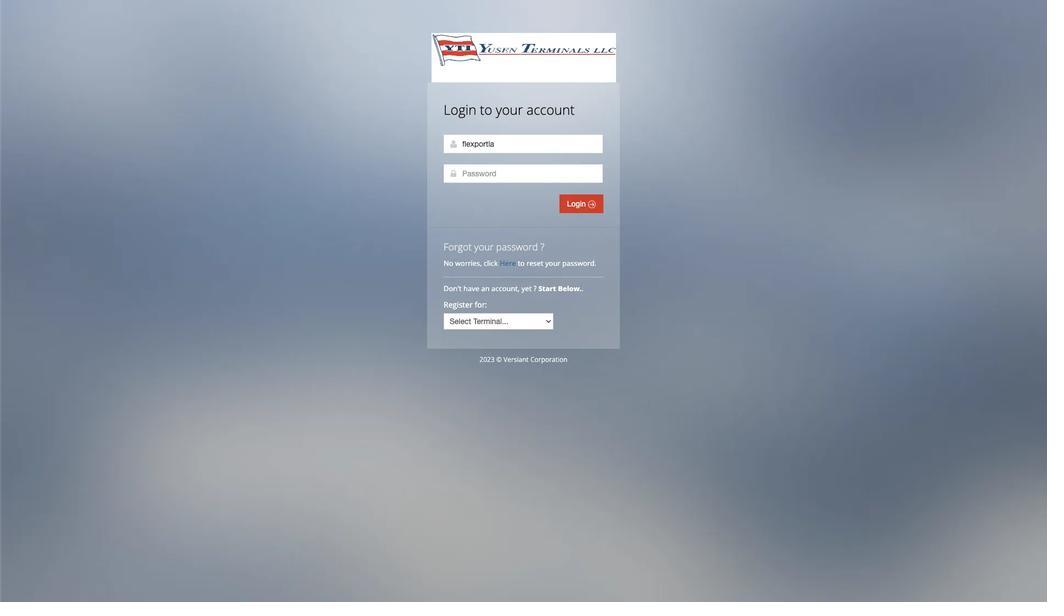 Task type: describe. For each thing, give the bounding box(es) containing it.
click
[[484, 258, 498, 268]]

to inside forgot your password ? no worries, click here to reset your password.
[[518, 258, 525, 268]]

? inside forgot your password ? no worries, click here to reset your password.
[[541, 240, 545, 253]]

account,
[[492, 284, 520, 293]]

password
[[497, 240, 538, 253]]

register for:
[[444, 300, 487, 310]]

have
[[464, 284, 480, 293]]

login button
[[560, 195, 604, 213]]

here
[[500, 258, 516, 268]]

here link
[[500, 258, 516, 268]]

Password password field
[[444, 164, 603, 183]]

worries,
[[456, 258, 482, 268]]

login to your account
[[444, 101, 575, 119]]

©
[[497, 355, 502, 364]]

register
[[444, 300, 473, 310]]

reset
[[527, 258, 544, 268]]

corporation
[[531, 355, 568, 364]]

account
[[527, 101, 575, 119]]

swapright image
[[589, 201, 596, 208]]

.
[[582, 284, 584, 293]]

forgot
[[444, 240, 472, 253]]

versiant
[[504, 355, 529, 364]]



Task type: vqa. For each thing, say whether or not it's contained in the screenshot.
topmost W492320956
no



Task type: locate. For each thing, give the bounding box(es) containing it.
0 horizontal spatial login
[[444, 101, 477, 119]]

0 vertical spatial ?
[[541, 240, 545, 253]]

forgot your password ? no worries, click here to reset your password.
[[444, 240, 597, 268]]

for:
[[475, 300, 487, 310]]

to
[[480, 101, 493, 119], [518, 258, 525, 268]]

don't have an account, yet ? start below. .
[[444, 284, 586, 293]]

user image
[[450, 140, 458, 148]]

start
[[539, 284, 557, 293]]

your
[[496, 101, 523, 119], [475, 240, 494, 253], [546, 258, 561, 268]]

2023
[[480, 355, 495, 364]]

your right reset
[[546, 258, 561, 268]]

no
[[444, 258, 454, 268]]

your up username text box
[[496, 101, 523, 119]]

0 vertical spatial your
[[496, 101, 523, 119]]

1 vertical spatial ?
[[534, 284, 537, 293]]

your up 'click' in the left top of the page
[[475, 240, 494, 253]]

1 horizontal spatial ?
[[541, 240, 545, 253]]

below.
[[558, 284, 582, 293]]

yet
[[522, 284, 532, 293]]

login
[[444, 101, 477, 119], [568, 199, 589, 208]]

1 horizontal spatial your
[[496, 101, 523, 119]]

0 horizontal spatial your
[[475, 240, 494, 253]]

0 vertical spatial login
[[444, 101, 477, 119]]

login for login
[[568, 199, 589, 208]]

to up username text box
[[480, 101, 493, 119]]

1 vertical spatial login
[[568, 199, 589, 208]]

0 vertical spatial to
[[480, 101, 493, 119]]

1 vertical spatial to
[[518, 258, 525, 268]]

0 horizontal spatial to
[[480, 101, 493, 119]]

? up reset
[[541, 240, 545, 253]]

an
[[482, 284, 490, 293]]

login inside button
[[568, 199, 589, 208]]

login for login to your account
[[444, 101, 477, 119]]

to right here link
[[518, 258, 525, 268]]

2023 © versiant corporation
[[480, 355, 568, 364]]

2 vertical spatial your
[[546, 258, 561, 268]]

1 horizontal spatial to
[[518, 258, 525, 268]]

0 horizontal spatial ?
[[534, 284, 537, 293]]

? right yet
[[534, 284, 537, 293]]

don't
[[444, 284, 462, 293]]

?
[[541, 240, 545, 253], [534, 284, 537, 293]]

Username text field
[[444, 135, 603, 153]]

lock image
[[450, 169, 458, 178]]

2 horizontal spatial your
[[546, 258, 561, 268]]

1 vertical spatial your
[[475, 240, 494, 253]]

password.
[[563, 258, 597, 268]]

1 horizontal spatial login
[[568, 199, 589, 208]]



